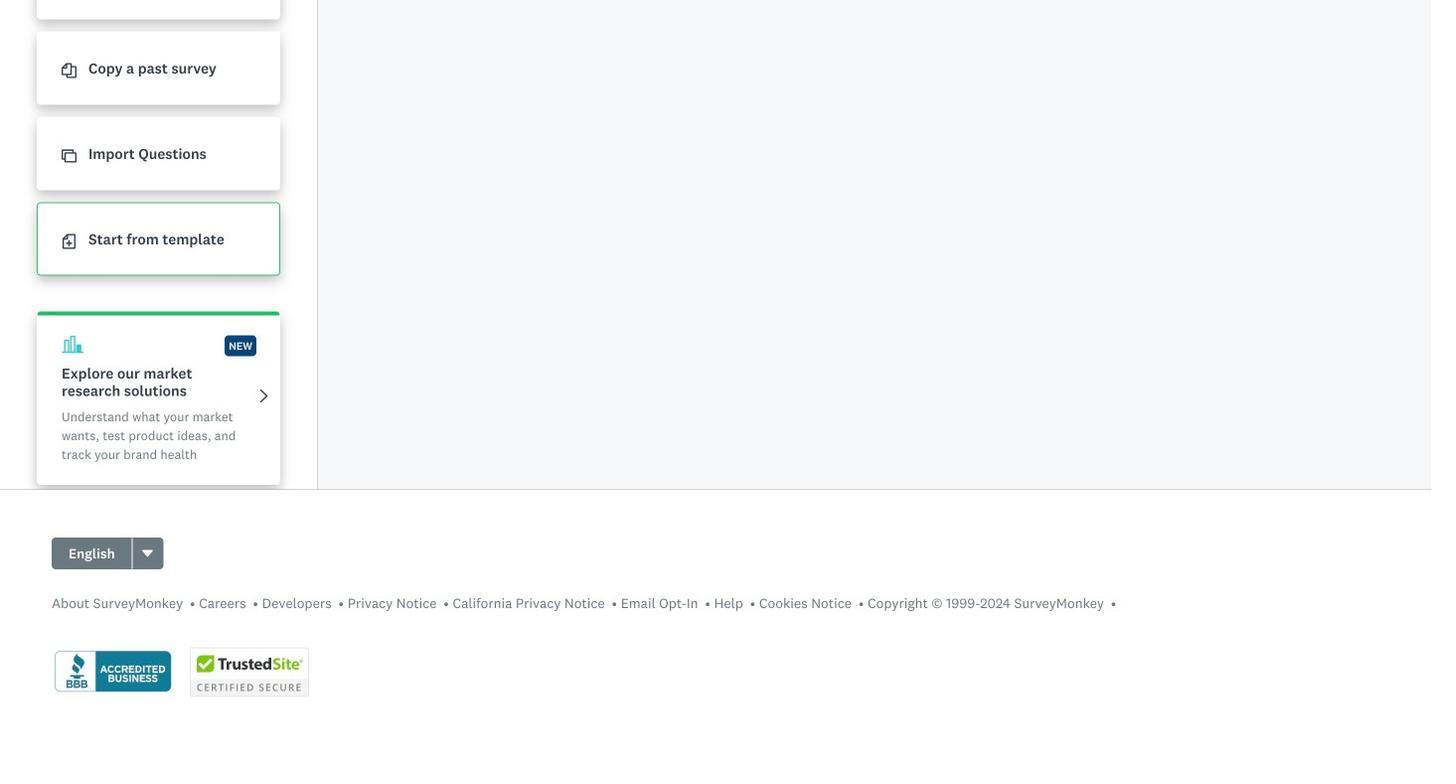 Task type: vqa. For each thing, say whether or not it's contained in the screenshot.
Lock icon related to Employee Engagement Template image
no



Task type: locate. For each thing, give the bounding box(es) containing it.
clone image
[[62, 149, 77, 164]]

documentplus image
[[62, 234, 77, 249]]

group
[[52, 538, 164, 570]]

trustedsite helps keep you safe from identity theft, credit card fraud, spyware, spam, viruses and online scams image
[[190, 648, 309, 697]]

click to verify bbb accreditation and to see a bbb report. image
[[52, 649, 174, 696]]



Task type: describe. For each thing, give the bounding box(es) containing it.
documentclone image
[[62, 63, 77, 78]]

chevronright image
[[256, 389, 271, 404]]

language dropdown image
[[143, 550, 153, 557]]

language dropdown image
[[141, 547, 155, 561]]



